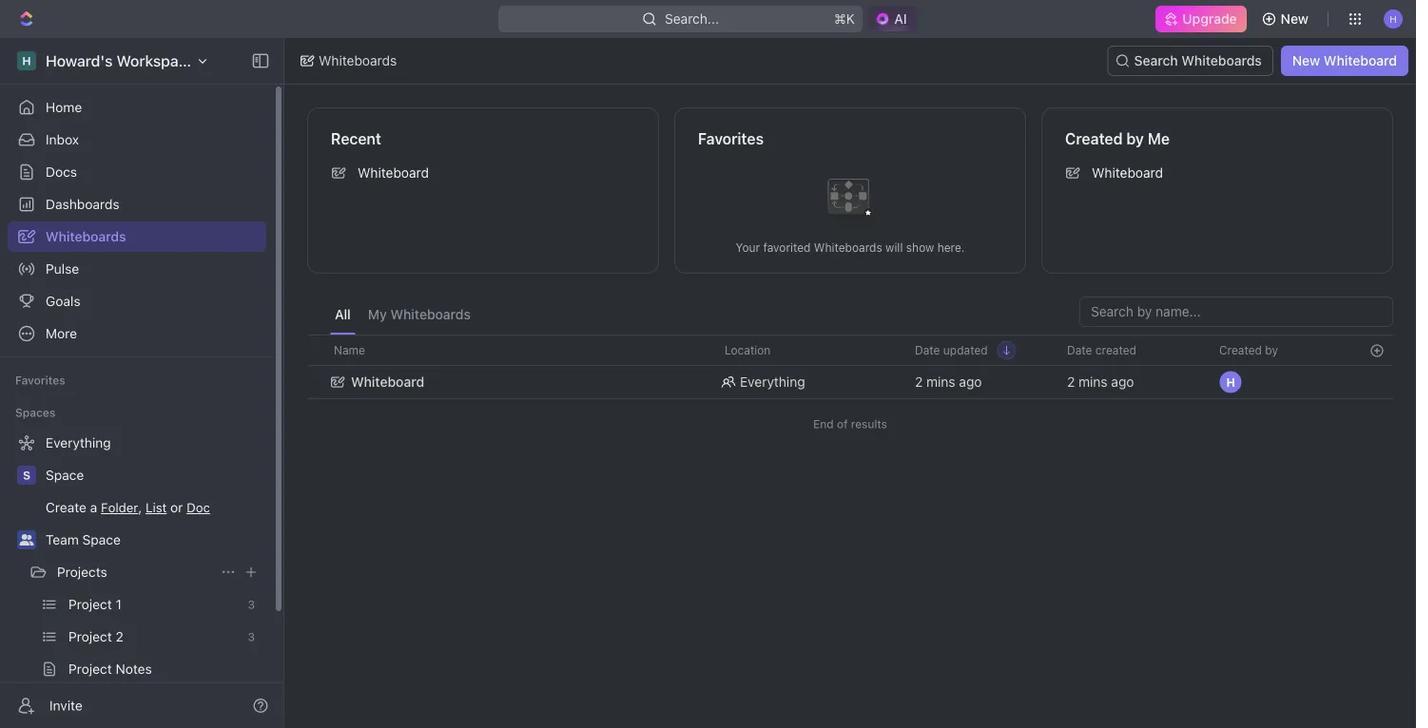 Task type: describe. For each thing, give the bounding box(es) containing it.
doc
[[187, 500, 210, 515]]

project 2 link
[[68, 622, 240, 652]]

date created button
[[1056, 336, 1148, 365]]

team space
[[46, 532, 121, 548]]

3 for 2
[[248, 631, 255, 644]]

spaces
[[15, 406, 56, 419]]

howard, , element
[[1219, 371, 1242, 394]]

goals link
[[8, 286, 266, 317]]

2 2 mins ago from the left
[[1067, 374, 1134, 390]]

of
[[837, 417, 848, 431]]

1 mins from the left
[[926, 374, 955, 390]]

me
[[1148, 130, 1170, 148]]

whiteboards down no favorited whiteboards image
[[814, 241, 882, 254]]

search...
[[665, 11, 719, 27]]

inbox
[[46, 132, 79, 147]]

whiteboard down created by me
[[1092, 165, 1163, 181]]

h button
[[1378, 4, 1408, 34]]

tab list containing all
[[330, 297, 475, 335]]

howard's workspace
[[46, 52, 195, 70]]

howard's workspace, , element
[[17, 51, 36, 70]]

favorited
[[763, 241, 811, 254]]

docs
[[46, 164, 77, 180]]

pulse link
[[8, 254, 266, 284]]

project notes
[[68, 661, 152, 677]]

date created
[[1067, 344, 1136, 357]]

whiteboards inside tab list
[[390, 307, 471, 322]]

created
[[1095, 344, 1136, 357]]

table containing whiteboard
[[307, 335, 1393, 401]]

,
[[138, 500, 142, 515]]

recent
[[331, 130, 381, 148]]

cell inside row
[[1360, 365, 1393, 399]]

created by
[[1219, 344, 1278, 357]]

folder
[[101, 500, 138, 515]]

projects
[[57, 564, 107, 580]]

whiteboard inside "new whiteboard" button
[[1324, 53, 1397, 68]]

project notes link
[[68, 654, 262, 685]]

a
[[90, 500, 97, 515]]

user group image
[[19, 534, 34, 546]]

search whiteboards
[[1134, 53, 1262, 68]]

doc button
[[187, 500, 210, 515]]

new button
[[1254, 4, 1320, 34]]

here.
[[937, 241, 965, 254]]

by for created by
[[1265, 344, 1278, 357]]

3 for 1
[[248, 598, 255, 612]]

everything inside tree
[[46, 435, 111, 451]]

notes
[[116, 661, 152, 677]]

home
[[46, 99, 82, 115]]

inbox link
[[8, 125, 266, 155]]

space link
[[46, 460, 262, 491]]

dashboards link
[[8, 189, 266, 220]]

create a folder , list or doc
[[46, 500, 210, 515]]

invite
[[49, 698, 83, 714]]

folder button
[[101, 500, 138, 515]]

list button
[[146, 500, 167, 515]]

search
[[1134, 53, 1178, 68]]

1 horizontal spatial favorites
[[698, 130, 764, 148]]

create
[[46, 500, 86, 515]]

whiteboard link for recent
[[323, 158, 643, 188]]

upgrade link
[[1156, 6, 1246, 32]]

your
[[736, 241, 760, 254]]

whiteboard link for created by me
[[1058, 158, 1377, 188]]

upgrade
[[1182, 11, 1237, 27]]

project for project 2
[[68, 629, 112, 645]]

whiteboard inside whiteboard button
[[351, 374, 424, 390]]

goals
[[46, 293, 80, 309]]

2 ago from the left
[[1111, 374, 1134, 390]]

everything inside row
[[740, 374, 805, 390]]

new for new whiteboard
[[1292, 53, 1320, 68]]

Search by name... text field
[[1091, 298, 1382, 326]]

s
[[23, 469, 30, 482]]

1 2 mins ago from the left
[[915, 374, 982, 390]]

space inside space link
[[46, 467, 84, 483]]

dashboards
[[46, 196, 119, 212]]

end
[[813, 417, 834, 431]]

results
[[851, 417, 887, 431]]

1
[[116, 597, 122, 612]]



Task type: vqa. For each thing, say whether or not it's contained in the screenshot.
the top Assignee
no



Task type: locate. For each thing, give the bounding box(es) containing it.
ago down created at the top of page
[[1111, 374, 1134, 390]]

howard's
[[46, 52, 113, 70]]

2 mins ago down date created button
[[1067, 374, 1134, 390]]

1 row from the top
[[307, 335, 1393, 366]]

whiteboards right my
[[390, 307, 471, 322]]

whiteboards link
[[8, 222, 266, 252]]

space, , element
[[17, 466, 36, 485]]

my whiteboards
[[368, 307, 471, 322]]

h inside sidebar navigation
[[22, 54, 31, 68]]

date left created at the top of page
[[1067, 344, 1092, 357]]

created for created by
[[1219, 344, 1262, 357]]

tree inside sidebar navigation
[[8, 428, 266, 728]]

0 vertical spatial favorites
[[698, 130, 764, 148]]

2 mins from the left
[[1079, 374, 1108, 390]]

project 2
[[68, 629, 123, 645]]

2 horizontal spatial 2
[[1067, 374, 1075, 390]]

1 horizontal spatial mins
[[1079, 374, 1108, 390]]

tab list
[[330, 297, 475, 335]]

home link
[[8, 92, 266, 123]]

new whiteboard
[[1292, 53, 1397, 68]]

workspace
[[117, 52, 195, 70]]

0 vertical spatial new
[[1281, 11, 1309, 27]]

h inside row
[[1226, 376, 1235, 389]]

new down new "button" on the right top of the page
[[1292, 53, 1320, 68]]

whiteboard down 'name'
[[351, 374, 424, 390]]

h left howard's
[[22, 54, 31, 68]]

1 vertical spatial space
[[82, 532, 121, 548]]

row containing name
[[307, 335, 1393, 366]]

1 horizontal spatial ago
[[1111, 374, 1134, 390]]

1 horizontal spatial date
[[1067, 344, 1092, 357]]

0 vertical spatial created
[[1065, 130, 1123, 148]]

ai button
[[867, 6, 918, 32]]

by inside row
[[1265, 344, 1278, 357]]

updated
[[943, 344, 988, 357]]

2 down date created button
[[1067, 374, 1075, 390]]

date for date updated
[[915, 344, 940, 357]]

created inside row
[[1219, 344, 1262, 357]]

sidebar navigation
[[0, 38, 288, 728]]

new inside button
[[1292, 53, 1320, 68]]

space down a
[[82, 532, 121, 548]]

ago down updated at the right top
[[959, 374, 982, 390]]

0 horizontal spatial 2
[[116, 629, 123, 645]]

1 date from the left
[[915, 344, 940, 357]]

date for date created
[[1067, 344, 1092, 357]]

1 horizontal spatial by
[[1265, 344, 1278, 357]]

2 horizontal spatial h
[[1390, 13, 1397, 24]]

1 vertical spatial new
[[1292, 53, 1320, 68]]

more button
[[8, 319, 266, 349]]

project for project notes
[[68, 661, 112, 677]]

2 vertical spatial h
[[1226, 376, 1235, 389]]

h for howard's workspace, , element
[[22, 54, 31, 68]]

0 vertical spatial project
[[68, 597, 112, 612]]

1 vertical spatial 3
[[248, 631, 255, 644]]

all button
[[330, 297, 355, 335]]

0 vertical spatial everything
[[740, 374, 805, 390]]

project down project 2
[[68, 661, 112, 677]]

everything down spaces
[[46, 435, 111, 451]]

cell
[[1360, 365, 1393, 399]]

favorites
[[698, 130, 764, 148], [15, 374, 65, 387]]

created
[[1065, 130, 1123, 148], [1219, 344, 1262, 357]]

new
[[1281, 11, 1309, 27], [1292, 53, 1320, 68]]

docs link
[[8, 157, 266, 187]]

mins
[[926, 374, 955, 390], [1079, 374, 1108, 390]]

2
[[915, 374, 923, 390], [1067, 374, 1075, 390], [116, 629, 123, 645]]

2 vertical spatial project
[[68, 661, 112, 677]]

h up new whiteboard
[[1390, 13, 1397, 24]]

0 vertical spatial by
[[1126, 130, 1144, 148]]

or
[[170, 500, 183, 515]]

project for project 1
[[68, 597, 112, 612]]

1 project from the top
[[68, 597, 112, 612]]

date updated
[[915, 344, 988, 357]]

1 horizontal spatial everything
[[740, 374, 805, 390]]

2 whiteboard link from the left
[[1058, 158, 1377, 188]]

0 horizontal spatial favorites
[[15, 374, 65, 387]]

2 inside project 2 link
[[116, 629, 123, 645]]

project
[[68, 597, 112, 612], [68, 629, 112, 645], [68, 661, 112, 677]]

1 horizontal spatial 2
[[915, 374, 923, 390]]

1 vertical spatial everything
[[46, 435, 111, 451]]

by
[[1126, 130, 1144, 148], [1265, 344, 1278, 357]]

0 horizontal spatial h
[[22, 54, 31, 68]]

whiteboards inside sidebar navigation
[[46, 229, 126, 244]]

2 mins ago down date updated
[[915, 374, 982, 390]]

whiteboards
[[319, 53, 397, 68], [1181, 53, 1262, 68], [46, 229, 126, 244], [814, 241, 882, 254], [390, 307, 471, 322]]

your favorited whiteboards will show here.
[[736, 241, 965, 254]]

1 vertical spatial by
[[1265, 344, 1278, 357]]

tree
[[8, 428, 266, 728]]

date inside date updated button
[[915, 344, 940, 357]]

row
[[307, 335, 1393, 366], [307, 363, 1393, 401]]

new for new
[[1281, 11, 1309, 27]]

name
[[334, 344, 365, 357]]

whiteboards down dashboards
[[46, 229, 126, 244]]

row containing whiteboard
[[307, 363, 1393, 401]]

location
[[725, 344, 771, 357]]

0 horizontal spatial mins
[[926, 374, 955, 390]]

end of results
[[813, 417, 887, 431]]

0 vertical spatial space
[[46, 467, 84, 483]]

whiteboard button
[[319, 363, 702, 401]]

team
[[46, 532, 79, 548]]

1 vertical spatial h
[[22, 54, 31, 68]]

will
[[885, 241, 903, 254]]

new inside "button"
[[1281, 11, 1309, 27]]

1 whiteboard link from the left
[[323, 158, 643, 188]]

0 horizontal spatial by
[[1126, 130, 1144, 148]]

tree containing everything
[[8, 428, 266, 728]]

favorites inside button
[[15, 374, 65, 387]]

h for howard, , element
[[1226, 376, 1235, 389]]

favorites button
[[8, 369, 73, 392]]

h down created by at top right
[[1226, 376, 1235, 389]]

no favorited whiteboards image
[[812, 164, 888, 240]]

1 horizontal spatial 2 mins ago
[[1067, 374, 1134, 390]]

3 project from the top
[[68, 661, 112, 677]]

space
[[46, 467, 84, 483], [82, 532, 121, 548]]

everything
[[740, 374, 805, 390], [46, 435, 111, 451]]

whiteboards down upgrade
[[1181, 53, 1262, 68]]

whiteboard
[[1324, 53, 1397, 68], [358, 165, 429, 181], [1092, 165, 1163, 181], [351, 374, 424, 390]]

1 ago from the left
[[959, 374, 982, 390]]

date
[[915, 344, 940, 357], [1067, 344, 1092, 357]]

date left updated at the right top
[[915, 344, 940, 357]]

2 3 from the top
[[248, 631, 255, 644]]

by left me
[[1126, 130, 1144, 148]]

mins down date created button
[[1079, 374, 1108, 390]]

table
[[307, 335, 1393, 401]]

whiteboard down h dropdown button
[[1324, 53, 1397, 68]]

h
[[1390, 13, 1397, 24], [22, 54, 31, 68], [1226, 376, 1235, 389]]

0 vertical spatial h
[[1390, 13, 1397, 24]]

date inside date created button
[[1067, 344, 1092, 357]]

2 row from the top
[[307, 363, 1393, 401]]

my whiteboards button
[[363, 297, 475, 335]]

created by me
[[1065, 130, 1170, 148]]

0 vertical spatial 3
[[248, 598, 255, 612]]

created up howard, , element
[[1219, 344, 1262, 357]]

ago
[[959, 374, 982, 390], [1111, 374, 1134, 390]]

new whiteboard button
[[1281, 46, 1408, 76]]

1 vertical spatial project
[[68, 629, 112, 645]]

1 3 from the top
[[248, 598, 255, 612]]

team space link
[[46, 525, 262, 555]]

everything link
[[8, 428, 262, 458]]

project 1
[[68, 597, 122, 612]]

⌘k
[[834, 11, 855, 27]]

1 horizontal spatial whiteboard link
[[1058, 158, 1377, 188]]

search whiteboards button
[[1107, 46, 1273, 76]]

project 1 link
[[68, 590, 240, 620]]

1 horizontal spatial h
[[1226, 376, 1235, 389]]

by down search by name... text box
[[1265, 344, 1278, 357]]

1 vertical spatial favorites
[[15, 374, 65, 387]]

show
[[906, 241, 934, 254]]

projects link
[[57, 557, 213, 588]]

0 horizontal spatial whiteboard link
[[323, 158, 643, 188]]

pulse
[[46, 261, 79, 277]]

whiteboards up recent
[[319, 53, 397, 68]]

1 horizontal spatial created
[[1219, 344, 1262, 357]]

whiteboard down recent
[[358, 165, 429, 181]]

new up new whiteboard
[[1281, 11, 1309, 27]]

by for created by me
[[1126, 130, 1144, 148]]

2 down 1
[[116, 629, 123, 645]]

2 mins ago
[[915, 374, 982, 390], [1067, 374, 1134, 390]]

2 down date updated
[[915, 374, 923, 390]]

list
[[146, 500, 167, 515]]

h inside dropdown button
[[1390, 13, 1397, 24]]

my
[[368, 307, 387, 322]]

1 vertical spatial created
[[1219, 344, 1262, 357]]

0 horizontal spatial 2 mins ago
[[915, 374, 982, 390]]

project inside 'link'
[[68, 597, 112, 612]]

all
[[335, 307, 351, 322]]

created for created by me
[[1065, 130, 1123, 148]]

mins down date updated
[[926, 374, 955, 390]]

space up create
[[46, 467, 84, 483]]

2 date from the left
[[1067, 344, 1092, 357]]

date updated button
[[903, 336, 1016, 365]]

more
[[46, 326, 77, 341]]

whiteboard link
[[323, 158, 643, 188], [1058, 158, 1377, 188]]

project left 1
[[68, 597, 112, 612]]

2 project from the top
[[68, 629, 112, 645]]

0 horizontal spatial date
[[915, 344, 940, 357]]

3
[[248, 598, 255, 612], [248, 631, 255, 644]]

everything down location
[[740, 374, 805, 390]]

0 horizontal spatial everything
[[46, 435, 111, 451]]

0 horizontal spatial created
[[1065, 130, 1123, 148]]

created left me
[[1065, 130, 1123, 148]]

ai
[[894, 11, 907, 27]]

project down project 1
[[68, 629, 112, 645]]

0 horizontal spatial ago
[[959, 374, 982, 390]]

space inside team space link
[[82, 532, 121, 548]]



